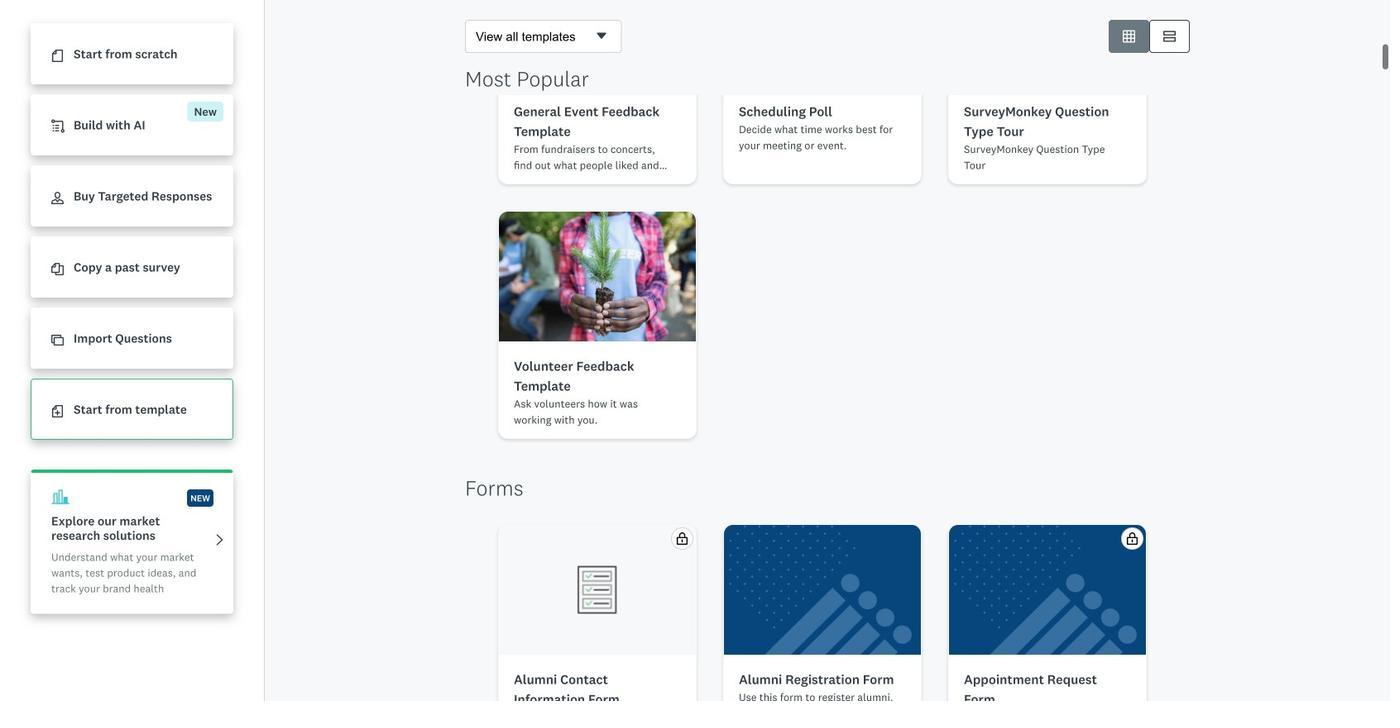 Task type: describe. For each thing, give the bounding box(es) containing it.
alumni contact information form image
[[571, 564, 624, 617]]

grid image
[[1123, 30, 1135, 43]]

clone image
[[51, 335, 64, 347]]

lock image for appointment request form image
[[1126, 533, 1139, 545]]

document image
[[51, 50, 64, 62]]

documentplus image
[[51, 406, 64, 418]]

user image
[[51, 192, 64, 205]]

general event feedback template image
[[499, 0, 696, 87]]



Task type: locate. For each thing, give the bounding box(es) containing it.
2 lock image from the left
[[1126, 533, 1139, 545]]

lock image for alumni contact information form "image"
[[676, 533, 689, 545]]

1 horizontal spatial lock image
[[1126, 533, 1139, 545]]

appointment request form image
[[949, 525, 1146, 655]]

chevronright image
[[214, 534, 226, 547]]

surveymonkey question type tour image
[[949, 0, 1146, 87]]

0 horizontal spatial lock image
[[676, 533, 689, 545]]

volunteer feedback template image
[[499, 212, 696, 342]]

alumni registration form image
[[724, 525, 921, 655]]

lock image
[[676, 533, 689, 545], [1126, 533, 1139, 545]]

documentclone image
[[51, 263, 64, 276]]

textboxmultiple image
[[1164, 30, 1176, 43]]

1 lock image from the left
[[676, 533, 689, 545]]



Task type: vqa. For each thing, say whether or not it's contained in the screenshot.
DocumentClone icon
yes



